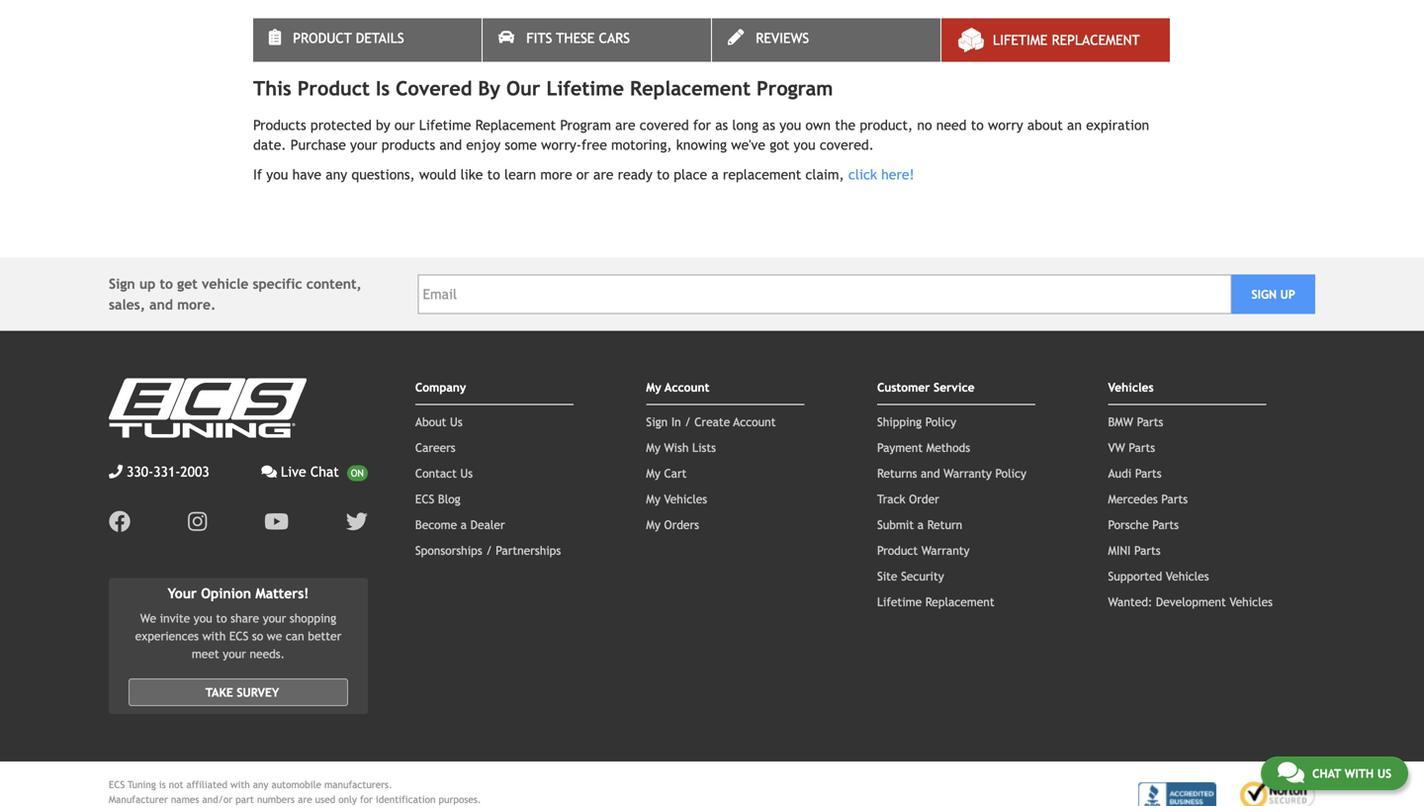 Task type: describe. For each thing, give the bounding box(es) containing it.
site security link
[[877, 569, 944, 583]]

reviews link
[[712, 18, 941, 62]]

parts for porsche parts
[[1152, 518, 1179, 532]]

ecs blog link
[[415, 492, 461, 506]]

become
[[415, 518, 457, 532]]

0 vertical spatial program
[[757, 77, 833, 100]]

supported
[[1108, 569, 1162, 583]]

sponsorships
[[415, 543, 482, 557]]

customer
[[877, 380, 930, 394]]

fits
[[526, 30, 552, 46]]

invite
[[160, 611, 190, 625]]

Email email field
[[418, 274, 1232, 314]]

my vehicles link
[[646, 492, 707, 506]]

only
[[338, 794, 357, 805]]

sign for sign up
[[1252, 287, 1277, 301]]

chat inside live chat link
[[310, 464, 339, 480]]

are inside products protected by our lifetime replacement program are covered for as long as you own the product, no need to worry about an expiration date. purchase your products and enjoy some worry-free motoring, knowing we've got you covered.
[[615, 117, 636, 133]]

parts for audi parts
[[1135, 466, 1162, 480]]

numbers
[[257, 794, 295, 805]]

need
[[936, 117, 967, 133]]

mercedes
[[1108, 492, 1158, 506]]

lists
[[692, 441, 716, 454]]

program inside products protected by our lifetime replacement program are covered for as long as you own the product, no need to worry about an expiration date. purchase your products and enjoy some worry-free motoring, knowing we've got you covered.
[[560, 117, 611, 133]]

used
[[315, 794, 335, 805]]

vehicle
[[202, 276, 249, 292]]

my for my wish lists
[[646, 441, 661, 454]]

1 vertical spatial policy
[[995, 466, 1026, 480]]

needs.
[[250, 647, 285, 661]]

330-
[[127, 464, 153, 480]]

0 vertical spatial lifetime replacement
[[993, 32, 1140, 48]]

0 vertical spatial warranty
[[944, 466, 992, 480]]

chat inside chat with us link
[[1312, 766, 1341, 780]]

my for my cart
[[646, 466, 661, 480]]

enjoy
[[466, 137, 501, 153]]

got
[[770, 137, 790, 153]]

specific
[[253, 276, 302, 292]]

1 vertical spatial product
[[297, 77, 370, 100]]

would
[[419, 167, 456, 182]]

long
[[732, 117, 758, 133]]

automobile
[[271, 779, 321, 790]]

or
[[576, 167, 589, 182]]

vehicles right development
[[1230, 595, 1273, 609]]

affiliated
[[186, 779, 228, 790]]

us for about us
[[450, 415, 463, 429]]

click
[[848, 167, 877, 182]]

and/or
[[202, 794, 233, 805]]

become a dealer
[[415, 518, 505, 532]]

2 vertical spatial and
[[921, 466, 940, 480]]

in
[[671, 415, 681, 429]]

product details link
[[253, 18, 482, 62]]

sales,
[[109, 297, 145, 312]]

instagram logo image
[[188, 511, 207, 533]]

partnerships
[[496, 543, 561, 557]]

cart
[[664, 466, 687, 480]]

security
[[901, 569, 944, 583]]

so
[[252, 629, 263, 643]]

a for company
[[461, 518, 467, 532]]

vw parts
[[1108, 441, 1155, 454]]

1 vertical spatial lifetime replacement link
[[877, 595, 995, 609]]

and inside sign up to get vehicle specific content, sales, and more.
[[149, 297, 173, 312]]

331-
[[153, 464, 180, 480]]

product warranty link
[[877, 543, 970, 557]]

covered
[[396, 77, 472, 100]]

about us link
[[415, 415, 463, 429]]

not
[[169, 779, 183, 790]]

lifetime up worry at the top of page
[[993, 32, 1048, 48]]

questions,
[[352, 167, 415, 182]]

bmw
[[1108, 415, 1133, 429]]

sign for sign in / create account
[[646, 415, 668, 429]]

vw
[[1108, 441, 1125, 454]]

free
[[581, 137, 607, 153]]

sign up
[[1252, 287, 1295, 301]]

purposes.
[[439, 794, 481, 805]]

service
[[934, 380, 975, 394]]

my for my vehicles
[[646, 492, 661, 506]]

we've
[[731, 137, 766, 153]]

ecs tuning image
[[109, 378, 307, 438]]

you down own
[[794, 137, 816, 153]]

careers
[[415, 441, 456, 454]]

ready
[[618, 167, 653, 182]]

like
[[461, 167, 483, 182]]

my account
[[646, 380, 709, 394]]

shipping policy
[[877, 415, 956, 429]]

product details
[[293, 30, 404, 46]]

chat with us link
[[1261, 757, 1408, 790]]

take survey
[[205, 686, 279, 699]]

our
[[506, 77, 540, 100]]

careers link
[[415, 441, 456, 454]]

lifetime down 'site security'
[[877, 595, 922, 609]]

contact us link
[[415, 466, 473, 480]]

return
[[927, 518, 963, 532]]

payment methods
[[877, 441, 970, 454]]

fits these cars link
[[483, 18, 711, 62]]

ecs for tuning
[[109, 779, 125, 790]]

to left place
[[657, 167, 670, 182]]

2 as from the left
[[762, 117, 775, 133]]

to inside products protected by our lifetime replacement program are covered for as long as you own the product, no need to worry about an expiration date. purchase your products and enjoy some worry-free motoring, knowing we've got you covered.
[[971, 117, 984, 133]]

protected
[[310, 117, 372, 133]]

wish
[[664, 441, 689, 454]]

to inside the we invite you to share your shopping experiences with ecs so we can better meet your needs.
[[216, 611, 227, 625]]

my for my orders
[[646, 518, 661, 532]]

our
[[395, 117, 415, 133]]

replacement inside products protected by our lifetime replacement program are covered for as long as you own the product, no need to worry about an expiration date. purchase your products and enjoy some worry-free motoring, knowing we've got you covered.
[[475, 117, 556, 133]]

the
[[835, 117, 856, 133]]

here!
[[881, 167, 915, 182]]

0 horizontal spatial account
[[665, 380, 709, 394]]

1 vertical spatial lifetime replacement
[[877, 595, 995, 609]]

vehicles up bmw parts link in the right of the page
[[1108, 380, 1154, 394]]

my for my account
[[646, 380, 661, 394]]

manufacturers.
[[324, 779, 392, 790]]

content,
[[306, 276, 362, 292]]

0 horizontal spatial /
[[486, 543, 492, 557]]

ecs inside the we invite you to share your shopping experiences with ecs so we can better meet your needs.
[[229, 629, 248, 643]]

create
[[695, 415, 730, 429]]

live
[[281, 464, 306, 480]]

click here! link
[[848, 167, 915, 182]]

these
[[556, 30, 595, 46]]

0 vertical spatial any
[[326, 167, 347, 182]]

identification
[[376, 794, 436, 805]]



Task type: vqa. For each thing, say whether or not it's contained in the screenshot.
331-
yes



Task type: locate. For each thing, give the bounding box(es) containing it.
products
[[253, 117, 306, 133]]

0 horizontal spatial any
[[253, 779, 268, 790]]

if you have any questions, would like to learn more or are ready to place a replacement claim, click here!
[[253, 167, 915, 182]]

1 horizontal spatial are
[[593, 167, 614, 182]]

with inside ecs tuning is not affiliated with any automobile manufacturers. manufacturer names and/or part numbers are used only for identification purposes.
[[230, 779, 250, 790]]

product for product details
[[293, 30, 352, 46]]

to left get
[[160, 276, 173, 292]]

shipping
[[877, 415, 922, 429]]

products
[[382, 137, 435, 153]]

lifetime
[[993, 32, 1048, 48], [546, 77, 624, 100], [419, 117, 471, 133], [877, 595, 922, 609]]

0 vertical spatial for
[[693, 117, 711, 133]]

1 horizontal spatial sign
[[646, 415, 668, 429]]

more.
[[177, 297, 216, 312]]

with up meet
[[202, 629, 226, 643]]

1 horizontal spatial your
[[263, 611, 286, 625]]

details
[[356, 30, 404, 46]]

wanted: development vehicles link
[[1108, 595, 1273, 609]]

opinion
[[201, 585, 251, 601]]

no
[[917, 117, 932, 133]]

replacement up "an" at the top right of the page
[[1052, 32, 1140, 48]]

1 horizontal spatial and
[[439, 137, 462, 153]]

ecs left blog
[[415, 492, 434, 506]]

us for contact us
[[460, 466, 473, 480]]

0 vertical spatial ecs
[[415, 492, 434, 506]]

my orders
[[646, 518, 699, 532]]

1 vertical spatial and
[[149, 297, 173, 312]]

site security
[[877, 569, 944, 583]]

0 vertical spatial /
[[685, 415, 691, 429]]

2 horizontal spatial sign
[[1252, 287, 1277, 301]]

reviews
[[756, 30, 809, 46]]

product for product warranty
[[877, 543, 918, 557]]

1 my from the top
[[646, 380, 661, 394]]

you right if
[[266, 167, 288, 182]]

your inside products protected by our lifetime replacement program are covered for as long as you own the product, no need to worry about an expiration date. purchase your products and enjoy some worry-free motoring, knowing we've got you covered.
[[350, 137, 377, 153]]

as up the got on the top of page
[[762, 117, 775, 133]]

0 horizontal spatial up
[[139, 276, 156, 292]]

0 horizontal spatial chat
[[310, 464, 339, 480]]

parts for bmw parts
[[1137, 415, 1163, 429]]

parts up porsche parts in the bottom right of the page
[[1161, 492, 1188, 506]]

with up part
[[230, 779, 250, 790]]

any
[[326, 167, 347, 182], [253, 779, 268, 790]]

sign in / create account
[[646, 415, 776, 429]]

1 horizontal spatial for
[[693, 117, 711, 133]]

1 vertical spatial program
[[560, 117, 611, 133]]

for inside products protected by our lifetime replacement program are covered for as long as you own the product, no need to worry about an expiration date. purchase your products and enjoy some worry-free motoring, knowing we've got you covered.
[[693, 117, 711, 133]]

up for sign up to get vehicle specific content, sales, and more.
[[139, 276, 156, 292]]

replacement down the security
[[925, 595, 995, 609]]

can
[[286, 629, 304, 643]]

product down submit
[[877, 543, 918, 557]]

my cart link
[[646, 466, 687, 480]]

if
[[253, 167, 262, 182]]

sign inside sign up to get vehicle specific content, sales, and more.
[[109, 276, 135, 292]]

and up the order on the bottom right of the page
[[921, 466, 940, 480]]

0 vertical spatial lifetime replacement link
[[942, 18, 1170, 62]]

replacement
[[1052, 32, 1140, 48], [630, 77, 751, 100], [475, 117, 556, 133], [925, 595, 995, 609]]

and inside products protected by our lifetime replacement program are covered for as long as you own the product, no need to worry about an expiration date. purchase your products and enjoy some worry-free motoring, knowing we've got you covered.
[[439, 137, 462, 153]]

vehicles up wanted: development vehicles link
[[1166, 569, 1209, 583]]

4 my from the top
[[646, 492, 661, 506]]

lifetime inside products protected by our lifetime replacement program are covered for as long as you own the product, no need to worry about an expiration date. purchase your products and enjoy some worry-free motoring, knowing we've got you covered.
[[419, 117, 471, 133]]

0 horizontal spatial and
[[149, 297, 173, 312]]

matters!
[[255, 585, 309, 601]]

2 horizontal spatial with
[[1345, 766, 1374, 780]]

parts right bmw
[[1137, 415, 1163, 429]]

1 horizontal spatial as
[[762, 117, 775, 133]]

ecs inside ecs tuning is not affiliated with any automobile manufacturers. manufacturer names and/or part numbers are used only for identification purposes.
[[109, 779, 125, 790]]

1 horizontal spatial chat
[[1312, 766, 1341, 780]]

2 vertical spatial product
[[877, 543, 918, 557]]

lifetime down fits these cars link
[[546, 77, 624, 100]]

orders
[[664, 518, 699, 532]]

are right or
[[593, 167, 614, 182]]

and right sales,
[[149, 297, 173, 312]]

blog
[[438, 492, 461, 506]]

up inside sign up to get vehicle specific content, sales, and more.
[[139, 276, 156, 292]]

manufacturer
[[109, 794, 168, 805]]

2 vertical spatial ecs
[[109, 779, 125, 790]]

lifetime replacement down the security
[[877, 595, 995, 609]]

are inside ecs tuning is not affiliated with any automobile manufacturers. manufacturer names and/or part numbers are used only for identification purposes.
[[298, 794, 312, 805]]

by
[[478, 77, 500, 100]]

a right place
[[711, 167, 719, 182]]

returns and warranty policy link
[[877, 466, 1026, 480]]

share
[[231, 611, 259, 625]]

comments image
[[1278, 761, 1304, 784]]

0 vertical spatial chat
[[310, 464, 339, 480]]

track order
[[877, 492, 939, 506]]

my up my wish lists
[[646, 380, 661, 394]]

replacement inside lifetime replacement link
[[1052, 32, 1140, 48]]

parts down mercedes parts on the bottom right of page
[[1152, 518, 1179, 532]]

5 my from the top
[[646, 518, 661, 532]]

phone image
[[109, 465, 123, 479]]

program up own
[[757, 77, 833, 100]]

part
[[236, 794, 254, 805]]

sign up to get vehicle specific content, sales, and more.
[[109, 276, 362, 312]]

ecs left so
[[229, 629, 248, 643]]

methods
[[926, 441, 970, 454]]

chat with us
[[1312, 766, 1392, 780]]

we
[[267, 629, 282, 643]]

1 horizontal spatial /
[[685, 415, 691, 429]]

lifetime replacement
[[993, 32, 1140, 48], [877, 595, 995, 609]]

0 horizontal spatial as
[[715, 117, 728, 133]]

1 vertical spatial account
[[733, 415, 776, 429]]

your
[[168, 585, 197, 601]]

audi parts
[[1108, 466, 1162, 480]]

parts down porsche parts in the bottom right of the page
[[1134, 543, 1161, 557]]

us right about
[[450, 415, 463, 429]]

0 vertical spatial us
[[450, 415, 463, 429]]

/ right in
[[685, 415, 691, 429]]

parts for vw parts
[[1129, 441, 1155, 454]]

parts for mini parts
[[1134, 543, 1161, 557]]

bmw parts
[[1108, 415, 1163, 429]]

own
[[806, 117, 831, 133]]

0 horizontal spatial with
[[202, 629, 226, 643]]

to left share
[[216, 611, 227, 625]]

worry-
[[541, 137, 581, 153]]

us right the contact
[[460, 466, 473, 480]]

mini parts link
[[1108, 543, 1161, 557]]

2 my from the top
[[646, 441, 661, 454]]

1 vertical spatial any
[[253, 779, 268, 790]]

0 horizontal spatial program
[[560, 117, 611, 133]]

1 horizontal spatial up
[[1280, 287, 1295, 301]]

live chat link
[[261, 461, 368, 482]]

dealer
[[470, 518, 505, 532]]

0 horizontal spatial are
[[298, 794, 312, 805]]

my vehicles
[[646, 492, 707, 506]]

330-331-2003
[[127, 464, 209, 480]]

to inside sign up to get vehicle specific content, sales, and more.
[[160, 276, 173, 292]]

parts up mercedes parts link
[[1135, 466, 1162, 480]]

your
[[350, 137, 377, 153], [263, 611, 286, 625], [223, 647, 246, 661]]

take survey button
[[129, 679, 348, 706]]

my orders link
[[646, 518, 699, 532]]

vehicles up orders
[[664, 492, 707, 506]]

your down by
[[350, 137, 377, 153]]

0 horizontal spatial policy
[[925, 415, 956, 429]]

ecs tuning is not affiliated with any automobile manufacturers. manufacturer names and/or part numbers are used only for identification purposes.
[[109, 779, 481, 805]]

0 horizontal spatial ecs
[[109, 779, 125, 790]]

my left wish
[[646, 441, 661, 454]]

1 vertical spatial ecs
[[229, 629, 248, 643]]

to right like
[[487, 167, 500, 182]]

1 as from the left
[[715, 117, 728, 133]]

1 vertical spatial for
[[360, 794, 373, 805]]

facebook logo image
[[109, 511, 131, 533]]

any right have
[[326, 167, 347, 182]]

chat
[[310, 464, 339, 480], [1312, 766, 1341, 780]]

1 vertical spatial chat
[[1312, 766, 1341, 780]]

porsche parts link
[[1108, 518, 1179, 532]]

1 horizontal spatial program
[[757, 77, 833, 100]]

ecs for blog
[[415, 492, 434, 506]]

0 horizontal spatial sign
[[109, 276, 135, 292]]

1 horizontal spatial policy
[[995, 466, 1026, 480]]

with right comments icon
[[1345, 766, 1374, 780]]

purchase
[[290, 137, 346, 153]]

returns
[[877, 466, 917, 480]]

2 vertical spatial your
[[223, 647, 246, 661]]

a for customer service
[[918, 518, 924, 532]]

is
[[159, 779, 166, 790]]

3 my from the top
[[646, 466, 661, 480]]

covered.
[[820, 137, 874, 153]]

chat right comments icon
[[1312, 766, 1341, 780]]

2 horizontal spatial your
[[350, 137, 377, 153]]

my down my cart
[[646, 492, 661, 506]]

for up knowing
[[693, 117, 711, 133]]

my left cart
[[646, 466, 661, 480]]

product left details
[[293, 30, 352, 46]]

motoring,
[[611, 137, 672, 153]]

live chat
[[281, 464, 339, 480]]

as left the long
[[715, 117, 728, 133]]

supported vehicles link
[[1108, 569, 1209, 583]]

lifetime replacement up "an" at the top right of the page
[[993, 32, 1140, 48]]

0 vertical spatial are
[[615, 117, 636, 133]]

1 horizontal spatial account
[[733, 415, 776, 429]]

fits these cars
[[526, 30, 630, 46]]

expiration
[[1086, 117, 1149, 133]]

vehicles
[[1108, 380, 1154, 394], [664, 492, 707, 506], [1166, 569, 1209, 583], [1230, 595, 1273, 609]]

bmw parts link
[[1108, 415, 1163, 429]]

youtube logo image
[[264, 511, 289, 533]]

warranty down the methods
[[944, 466, 992, 480]]

parts for mercedes parts
[[1161, 492, 1188, 506]]

you right invite
[[194, 611, 212, 625]]

a left return
[[918, 518, 924, 532]]

up inside button
[[1280, 287, 1295, 301]]

for down manufacturers.
[[360, 794, 373, 805]]

1 vertical spatial /
[[486, 543, 492, 557]]

0 horizontal spatial your
[[223, 647, 246, 661]]

account
[[665, 380, 709, 394], [733, 415, 776, 429]]

lifetime replacement link down the security
[[877, 595, 995, 609]]

2 horizontal spatial are
[[615, 117, 636, 133]]

experiences
[[135, 629, 199, 643]]

2 vertical spatial are
[[298, 794, 312, 805]]

1 horizontal spatial ecs
[[229, 629, 248, 643]]

product warranty
[[877, 543, 970, 557]]

any inside ecs tuning is not affiliated with any automobile manufacturers. manufacturer names and/or part numbers are used only for identification purposes.
[[253, 779, 268, 790]]

returns and warranty policy
[[877, 466, 1026, 480]]

for inside ecs tuning is not affiliated with any automobile manufacturers. manufacturer names and/or part numbers are used only for identification purposes.
[[360, 794, 373, 805]]

my
[[646, 380, 661, 394], [646, 441, 661, 454], [646, 466, 661, 480], [646, 492, 661, 506], [646, 518, 661, 532]]

2 vertical spatial us
[[1377, 766, 1392, 780]]

1 vertical spatial us
[[460, 466, 473, 480]]

an
[[1067, 117, 1082, 133]]

your up we
[[263, 611, 286, 625]]

1 horizontal spatial any
[[326, 167, 347, 182]]

mini
[[1108, 543, 1131, 557]]

comments image
[[261, 465, 277, 479]]

your right meet
[[223, 647, 246, 661]]

you inside the we invite you to share your shopping experiences with ecs so we can better meet your needs.
[[194, 611, 212, 625]]

program up free
[[560, 117, 611, 133]]

/ down dealer
[[486, 543, 492, 557]]

place
[[674, 167, 707, 182]]

a left dealer
[[461, 518, 467, 532]]

parts right vw
[[1129, 441, 1155, 454]]

2 horizontal spatial and
[[921, 466, 940, 480]]

replacement up covered at the left top of page
[[630, 77, 751, 100]]

twitter logo image
[[346, 511, 368, 533]]

with inside the we invite you to share your shopping experiences with ecs so we can better meet your needs.
[[202, 629, 226, 643]]

any up numbers
[[253, 779, 268, 790]]

warranty down return
[[922, 543, 970, 557]]

0 vertical spatial policy
[[925, 415, 956, 429]]

lifetime replacement link up about
[[942, 18, 1170, 62]]

this
[[253, 77, 291, 100]]

meet
[[192, 647, 219, 661]]

lifetime down "covered"
[[419, 117, 471, 133]]

2 horizontal spatial a
[[918, 518, 924, 532]]

mini parts
[[1108, 543, 1161, 557]]

you up the got on the top of page
[[780, 117, 801, 133]]

date.
[[253, 137, 286, 153]]

sign for sign up to get vehicle specific content, sales, and more.
[[109, 276, 135, 292]]

order
[[909, 492, 939, 506]]

my left orders
[[646, 518, 661, 532]]

take
[[205, 686, 233, 699]]

chat right live
[[310, 464, 339, 480]]

sign inside button
[[1252, 287, 1277, 301]]

up
[[139, 276, 156, 292], [1280, 287, 1295, 301]]

product up protected
[[297, 77, 370, 100]]

up for sign up
[[1280, 287, 1295, 301]]

1 vertical spatial are
[[593, 167, 614, 182]]

account up in
[[665, 380, 709, 394]]

0 vertical spatial your
[[350, 137, 377, 153]]

0 vertical spatial and
[[439, 137, 462, 153]]

replacement up the some
[[475, 117, 556, 133]]

and up would
[[439, 137, 462, 153]]

are down automobile
[[298, 794, 312, 805]]

company
[[415, 380, 466, 394]]

0 vertical spatial product
[[293, 30, 352, 46]]

contact us
[[415, 466, 473, 480]]

1 vertical spatial warranty
[[922, 543, 970, 557]]

1 horizontal spatial a
[[711, 167, 719, 182]]

to right need
[[971, 117, 984, 133]]

0 vertical spatial account
[[665, 380, 709, 394]]

ecs left 'tuning'
[[109, 779, 125, 790]]

0 horizontal spatial a
[[461, 518, 467, 532]]

1 vertical spatial your
[[263, 611, 286, 625]]

as
[[715, 117, 728, 133], [762, 117, 775, 133]]

are up motoring,
[[615, 117, 636, 133]]

0 horizontal spatial for
[[360, 794, 373, 805]]

account right create
[[733, 415, 776, 429]]

we
[[140, 611, 156, 625]]

2 horizontal spatial ecs
[[415, 492, 434, 506]]

audi parts link
[[1108, 466, 1162, 480]]

us right comments icon
[[1377, 766, 1392, 780]]

1 horizontal spatial with
[[230, 779, 250, 790]]



